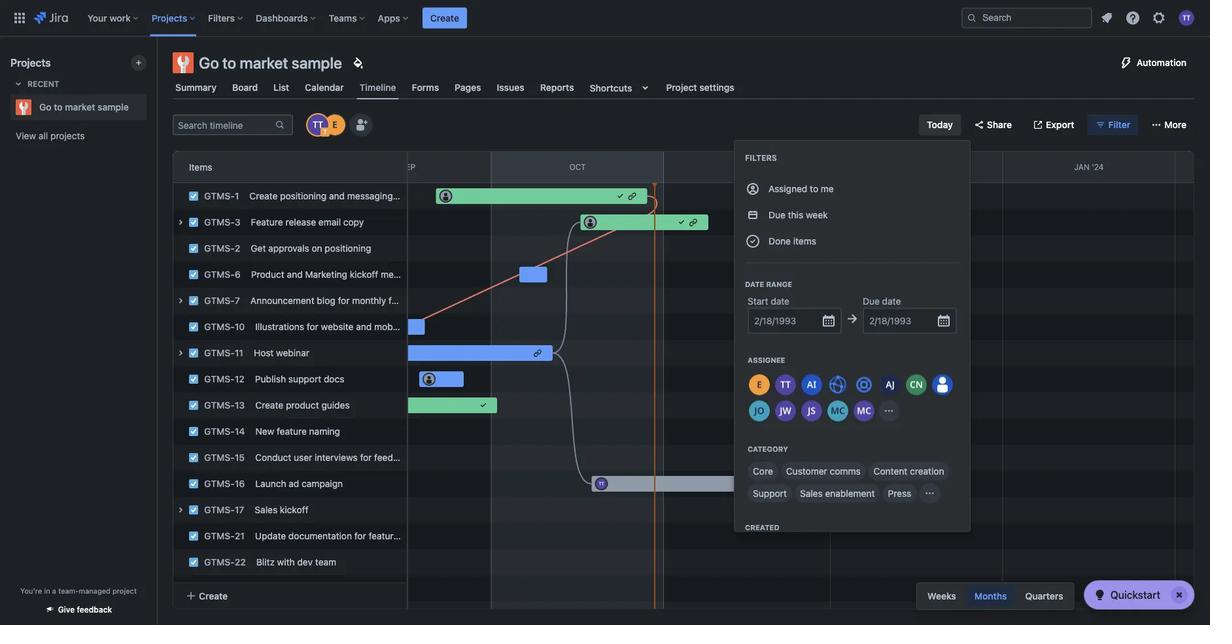 Task type: locate. For each thing, give the bounding box(es) containing it.
1 vertical spatial and
[[287, 269, 303, 280]]

9 task image from the top
[[188, 558, 199, 568]]

automation for jira image
[[880, 375, 901, 396]]

market inside go to market sample link
[[65, 102, 95, 113]]

task image
[[188, 191, 199, 202], [188, 217, 199, 228], [188, 243, 199, 254], [188, 270, 199, 280], [188, 374, 199, 385], [188, 479, 199, 490]]

blog
[[317, 295, 336, 306]]

14
[[235, 426, 245, 437]]

jira image
[[34, 10, 68, 26], [34, 10, 68, 26]]

cell
[[173, 209, 407, 236], [173, 288, 455, 314], [173, 340, 407, 366], [173, 497, 407, 524]]

row down illustrations
[[166, 337, 407, 366]]

4 cell from the top
[[173, 497, 407, 524]]

show child issues image left gtms-17
[[173, 503, 188, 518]]

0 vertical spatial sample
[[292, 54, 342, 72]]

search image
[[967, 13, 978, 23]]

1 horizontal spatial create button
[[423, 8, 467, 28]]

create button right apps dropdown button
[[423, 8, 467, 28]]

0 vertical spatial go
[[199, 54, 219, 72]]

row group
[[166, 183, 460, 626]]

go to market sample up view all projects 'link'
[[39, 102, 129, 113]]

2 horizontal spatial to
[[810, 184, 819, 194]]

2 date from the left
[[883, 296, 901, 307]]

cell containing gtms-3
[[173, 209, 407, 236]]

2/18/1993
[[755, 315, 797, 326], [870, 315, 912, 326]]

for right blog
[[338, 295, 350, 306]]

0 horizontal spatial and
[[287, 269, 303, 280]]

gtms- up gtms-17
[[204, 479, 235, 490]]

team
[[315, 557, 336, 568]]

date for due date
[[883, 296, 901, 307]]

go to market sample link
[[10, 94, 141, 120]]

task image for gtms-24
[[188, 584, 199, 594]]

0 horizontal spatial go to market sample
[[39, 102, 129, 113]]

row up blitz with dev team
[[166, 520, 431, 550]]

1 horizontal spatial and
[[329, 191, 345, 202]]

row down marketing
[[166, 285, 455, 314]]

gtms- for 1
[[204, 191, 235, 202]]

weeks button
[[920, 586, 965, 607]]

publish
[[255, 374, 286, 385]]

1 horizontal spatial due
[[863, 296, 880, 307]]

go to market sample up list
[[199, 54, 342, 72]]

0 horizontal spatial market
[[65, 102, 95, 113]]

4 task image from the top
[[188, 270, 199, 280]]

customer comms button
[[781, 462, 866, 481]]

cell containing gtms-17
[[173, 497, 407, 524]]

row up new workspace
[[166, 546, 407, 576]]

0 horizontal spatial date
[[771, 296, 790, 307]]

0 horizontal spatial create button
[[178, 585, 402, 608]]

row containing gtms-3
[[166, 206, 407, 236]]

2 column header from the left
[[831, 152, 1003, 183]]

0 horizontal spatial to
[[54, 102, 63, 113]]

6 gtms- from the top
[[204, 322, 235, 332]]

row down conduct
[[166, 468, 407, 497]]

gtms- down gtms-22
[[204, 583, 235, 594]]

1 gtms- from the top
[[204, 191, 235, 202]]

1 horizontal spatial 2/18/1993
[[870, 315, 912, 326]]

0 horizontal spatial column header
[[152, 152, 325, 183]]

row down new feature naming
[[166, 442, 414, 471]]

creation
[[910, 466, 945, 477]]

1 horizontal spatial date
[[883, 296, 901, 307]]

4 gtms- from the top
[[204, 269, 235, 280]]

task image left gtms-14
[[188, 427, 199, 437]]

create right apps dropdown button
[[431, 12, 459, 23]]

0 vertical spatial due
[[769, 210, 786, 221]]

task image
[[188, 296, 199, 306], [188, 322, 199, 332], [188, 348, 199, 359], [188, 401, 199, 411], [188, 427, 199, 437], [188, 453, 199, 463], [188, 505, 199, 516], [188, 531, 199, 542], [188, 558, 199, 568], [188, 584, 199, 594]]

gtms-6
[[204, 269, 241, 280]]

and down the approvals
[[287, 269, 303, 280]]

timeline grid
[[152, 151, 1211, 626]]

managed
[[79, 587, 110, 596]]

due inside the due this week button
[[769, 210, 786, 221]]

0 horizontal spatial filters
[[208, 12, 235, 23]]

due down 'done items' button
[[863, 296, 880, 307]]

gtms- down gtms-6 link at the top left
[[204, 295, 235, 306]]

new for new feature naming
[[256, 426, 274, 437]]

kickoff up monthly
[[350, 269, 378, 280]]

1 horizontal spatial feedback
[[374, 453, 414, 463]]

show child issues image left "gtms-11" link
[[173, 346, 188, 361]]

gtms- for 3
[[204, 217, 235, 228]]

conduct
[[255, 453, 291, 463]]

0 horizontal spatial due
[[769, 210, 786, 221]]

dismiss quickstart image
[[1170, 585, 1190, 606]]

date range
[[745, 280, 793, 289]]

13
[[235, 400, 245, 411]]

dashboards button
[[252, 8, 321, 28]]

task image left gtms-13 link on the bottom
[[188, 401, 199, 411]]

task image left gtms-7 link
[[188, 296, 199, 306]]

feature release email copy
[[251, 217, 364, 228]]

show child issues image left gtms-3
[[173, 215, 188, 230]]

board
[[232, 82, 258, 93]]

done items
[[769, 236, 817, 247]]

alert integration image
[[802, 375, 823, 396]]

0 vertical spatial kickoff
[[350, 269, 378, 280]]

new for new workspace
[[257, 583, 276, 594]]

row down the approvals
[[166, 259, 415, 288]]

for right documentation
[[355, 531, 366, 542]]

add people image
[[353, 117, 369, 133]]

task image for gtms-16
[[188, 479, 199, 490]]

week
[[806, 210, 828, 221]]

view
[[16, 131, 36, 141]]

2/18/1993 for due
[[870, 315, 912, 326]]

task image left "gtms-11" link
[[188, 348, 199, 359]]

cell containing gtms-7
[[173, 288, 455, 314]]

due for due date
[[863, 296, 880, 307]]

summary
[[175, 82, 217, 93]]

feature down meeting
[[389, 295, 419, 306]]

task image left gtms-2
[[188, 243, 199, 254]]

get
[[251, 243, 266, 254]]

row containing gtms-13
[[166, 389, 407, 419]]

terry turtle image up jira service management widget icon at the bottom
[[776, 375, 796, 396]]

feedback inside give feedback button
[[77, 606, 112, 615]]

teams button
[[325, 8, 370, 28]]

feedback down managed
[[77, 606, 112, 615]]

jan
[[1075, 162, 1090, 172]]

positioning up release at the top left of the page
[[280, 191, 327, 202]]

product
[[251, 269, 285, 280]]

0 vertical spatial create button
[[423, 8, 467, 28]]

task image left gtms-15 link
[[188, 453, 199, 463]]

reports link
[[538, 76, 577, 99]]

kickoff down ad
[[280, 505, 309, 516]]

eloisefrancis23 image
[[325, 115, 346, 135], [749, 375, 770, 396]]

row up the approvals
[[166, 206, 407, 236]]

2 show child issues image from the top
[[173, 346, 188, 361]]

projects
[[152, 12, 187, 23], [10, 57, 51, 69]]

gtms-10 link
[[204, 322, 245, 332]]

gtms-11
[[204, 348, 243, 359]]

task image left gtms-6 link at the top left
[[188, 270, 199, 280]]

gtms- for 13
[[204, 400, 235, 411]]

a
[[52, 587, 56, 596]]

1 horizontal spatial sales
[[800, 488, 823, 499]]

1 vertical spatial projects
[[10, 57, 51, 69]]

on
[[312, 243, 322, 254]]

0 horizontal spatial terry turtle image
[[308, 115, 329, 135]]

copy
[[344, 217, 364, 228]]

0 vertical spatial eloisefrancis23 image
[[325, 115, 346, 135]]

0 horizontal spatial sample
[[98, 102, 129, 113]]

8 gtms- from the top
[[204, 374, 235, 385]]

1 task image from the top
[[188, 191, 199, 202]]

0 horizontal spatial 2/18/1993
[[755, 315, 797, 326]]

due date
[[863, 296, 901, 307]]

column header down more
[[1176, 152, 1211, 183]]

0 horizontal spatial projects
[[10, 57, 51, 69]]

tab list
[[165, 76, 1203, 99]]

feedback right "interviews" at the left bottom of the page
[[374, 453, 414, 463]]

0 vertical spatial projects
[[152, 12, 187, 23]]

0 vertical spatial to
[[223, 54, 236, 72]]

column header up 1
[[152, 152, 325, 183]]

gtms-13
[[204, 400, 245, 411]]

task image left the gtms-16
[[188, 479, 199, 490]]

task image for gtms-14
[[188, 427, 199, 437]]

7 gtms- from the top
[[204, 348, 235, 359]]

0 vertical spatial new
[[256, 426, 274, 437]]

eloisefrancis23 image left add people icon
[[325, 115, 346, 135]]

0 vertical spatial go to market sample
[[199, 54, 342, 72]]

row containing gtms-16
[[166, 468, 407, 497]]

2 gtms- from the top
[[204, 217, 235, 228]]

row containing gtms-6
[[166, 259, 415, 288]]

task image for gtms-11
[[188, 348, 199, 359]]

column header down today button
[[831, 152, 1003, 183]]

user
[[294, 453, 312, 463]]

jira service management widget image
[[776, 401, 796, 422]]

row down announcement
[[166, 311, 421, 340]]

15 gtms- from the top
[[204, 557, 235, 568]]

gtms-16 link
[[204, 479, 245, 490]]

market up list
[[240, 54, 288, 72]]

list link
[[271, 76, 292, 99]]

apps button
[[374, 8, 414, 28]]

0 vertical spatial market
[[240, 54, 288, 72]]

2/18/1993 down the due date
[[870, 315, 912, 326]]

1 show child issues image from the top
[[173, 215, 188, 230]]

gtms- down "gtms-11" link
[[204, 374, 235, 385]]

1 vertical spatial show child issues image
[[173, 503, 188, 518]]

to up board
[[223, 54, 236, 72]]

automation image
[[1119, 55, 1135, 71]]

set background color image
[[350, 55, 366, 71]]

1 vertical spatial feedback
[[77, 606, 112, 615]]

1 vertical spatial filters
[[745, 153, 777, 162]]

1 horizontal spatial kickoff
[[350, 269, 378, 280]]

task image left the gtms-12
[[188, 374, 199, 385]]

done items button
[[735, 228, 971, 255]]

task image left gtms-22
[[188, 558, 199, 568]]

3
[[235, 217, 241, 228]]

2/18/1993 down start date
[[755, 315, 797, 326]]

row containing gtms-11
[[166, 337, 407, 366]]

task image for gtms-3
[[188, 217, 199, 228]]

15
[[235, 453, 245, 463]]

0 vertical spatial feedback
[[374, 453, 414, 463]]

create down the publish
[[255, 400, 284, 411]]

3 task image from the top
[[188, 348, 199, 359]]

cell down marketing
[[173, 288, 455, 314]]

5 task image from the top
[[188, 374, 199, 385]]

gtms- down gtms-3 link
[[204, 243, 235, 254]]

cell up the approvals
[[173, 209, 407, 236]]

1 horizontal spatial projects
[[152, 12, 187, 23]]

2 vertical spatial to
[[810, 184, 819, 194]]

row
[[166, 206, 407, 236], [166, 232, 407, 262], [166, 259, 415, 288], [166, 285, 455, 314], [166, 311, 421, 340], [166, 337, 407, 366], [166, 363, 407, 393], [166, 389, 407, 419], [166, 416, 407, 445], [166, 442, 414, 471], [166, 468, 407, 497], [166, 494, 407, 524], [166, 520, 431, 550], [166, 546, 407, 576], [166, 573, 407, 602], [173, 602, 407, 626]]

column header
[[152, 152, 325, 183], [831, 152, 1003, 183], [1176, 152, 1211, 183]]

1 vertical spatial new
[[257, 583, 276, 594]]

sample left add to starred icon
[[98, 102, 129, 113]]

microsoft teams for confluence cloud image
[[828, 401, 849, 422]]

cell containing gtms-11
[[173, 340, 407, 366]]

0 vertical spatial show child issues image
[[173, 215, 188, 230]]

forms
[[412, 82, 439, 93]]

cell up publish support docs
[[173, 340, 407, 366]]

7 task image from the top
[[188, 505, 199, 516]]

host
[[254, 348, 274, 359]]

gtms-21 link
[[204, 531, 245, 542]]

row down publish support docs
[[166, 389, 407, 419]]

gtms- for 17
[[204, 505, 235, 516]]

0 horizontal spatial kickoff
[[280, 505, 309, 516]]

gtms- down gtms-17
[[204, 531, 235, 542]]

1 date from the left
[[771, 296, 790, 307]]

gtms- up gtms-15 link
[[204, 426, 235, 437]]

6 task image from the top
[[188, 479, 199, 490]]

positioning down copy at the left of page
[[325, 243, 371, 254]]

show child issues image
[[173, 293, 188, 309], [173, 346, 188, 361]]

2 horizontal spatial and
[[356, 322, 372, 332]]

feature left update
[[369, 531, 399, 542]]

issues link
[[494, 76, 527, 99]]

gtms- for 16
[[204, 479, 235, 490]]

gtms- up the gtms-12
[[204, 348, 235, 359]]

1 show child issues image from the top
[[173, 293, 188, 309]]

gtms- up the gtms-16
[[204, 453, 235, 463]]

row containing gtms-17
[[166, 494, 407, 524]]

gtms-7 link
[[204, 295, 240, 306]]

settings
[[700, 82, 735, 93]]

0 horizontal spatial eloisefrancis23 image
[[325, 115, 346, 135]]

press button
[[883, 485, 917, 503]]

and left mobile
[[356, 322, 372, 332]]

work
[[110, 12, 131, 23]]

assigned to me
[[769, 184, 834, 194]]

appswitcher icon image
[[12, 10, 27, 26]]

blitz with dev team
[[256, 557, 336, 568]]

filter button
[[1088, 115, 1139, 135]]

task image for gtms-22
[[188, 558, 199, 568]]

banner
[[0, 0, 1211, 37]]

months button
[[967, 586, 1015, 607]]

6
[[235, 269, 241, 280]]

3 cell from the top
[[173, 340, 407, 366]]

task image left gtms-1
[[188, 191, 199, 202]]

2 2/18/1993 from the left
[[870, 315, 912, 326]]

2 horizontal spatial column header
[[1176, 152, 1211, 183]]

2/18/1993 for start
[[755, 315, 797, 326]]

1 vertical spatial due
[[863, 296, 880, 307]]

4 task image from the top
[[188, 401, 199, 411]]

12 gtms- from the top
[[204, 479, 235, 490]]

0 vertical spatial filters
[[208, 12, 235, 23]]

1 task image from the top
[[188, 296, 199, 306]]

to down recent
[[54, 102, 63, 113]]

gtms- for 10
[[204, 322, 235, 332]]

8 task image from the top
[[188, 531, 199, 542]]

task image for gtms-7
[[188, 296, 199, 306]]

new
[[256, 426, 274, 437], [257, 583, 276, 594]]

sales down customer
[[800, 488, 823, 499]]

task image left gtms-24
[[188, 584, 199, 594]]

publish support docs
[[255, 374, 345, 385]]

cell for row containing gtms-7
[[173, 288, 455, 314]]

3 gtms- from the top
[[204, 243, 235, 254]]

1 horizontal spatial go to market sample
[[199, 54, 342, 72]]

sales up update
[[255, 505, 278, 516]]

dev
[[297, 557, 313, 568]]

1 cell from the top
[[173, 209, 407, 236]]

eloisefrancis23 image down assignee
[[749, 375, 770, 396]]

row down "host webinar"
[[166, 363, 407, 393]]

gtms- down the gtms-12
[[204, 400, 235, 411]]

row down product
[[166, 416, 407, 445]]

sales for sales enablement
[[800, 488, 823, 499]]

create button down with
[[178, 585, 402, 608]]

new right 14 at the left bottom
[[256, 426, 274, 437]]

row containing gtms-15
[[166, 442, 414, 471]]

jira spreadsheets image
[[802, 401, 823, 422]]

1 vertical spatial positioning
[[325, 243, 371, 254]]

feature
[[430, 191, 460, 202], [389, 295, 419, 306], [277, 426, 307, 437], [369, 531, 399, 542]]

sales inside 'button'
[[800, 488, 823, 499]]

task image for gtms-17
[[188, 505, 199, 516]]

go up summary
[[199, 54, 219, 72]]

go
[[199, 54, 219, 72], [39, 102, 51, 113]]

task image left gtms-17
[[188, 505, 199, 516]]

1 vertical spatial create button
[[178, 585, 402, 608]]

today
[[927, 119, 953, 130]]

items
[[794, 236, 817, 247]]

gtms- up gtms-7
[[204, 269, 235, 280]]

filters right projects dropdown button
[[208, 12, 235, 23]]

2 show child issues image from the top
[[173, 503, 188, 518]]

1 vertical spatial show child issues image
[[173, 346, 188, 361]]

sep
[[401, 162, 416, 172]]

show child issues image left gtms-7
[[173, 293, 188, 309]]

cell for row containing gtms-17
[[173, 497, 407, 524]]

6 task image from the top
[[188, 453, 199, 463]]

row down release at the top left of the page
[[166, 232, 407, 262]]

this
[[788, 210, 804, 221]]

1 horizontal spatial column header
[[831, 152, 1003, 183]]

1 2/18/1993 from the left
[[755, 315, 797, 326]]

announcement blog for monthly feature updates
[[251, 295, 455, 306]]

1 vertical spatial market
[[65, 102, 95, 113]]

Search timeline text field
[[174, 116, 274, 134]]

sample
[[292, 54, 342, 72], [98, 102, 129, 113]]

row containing gtms-14
[[166, 416, 407, 445]]

terry turtle image down calendar link
[[308, 115, 329, 135]]

2 task image from the top
[[188, 217, 199, 228]]

projects
[[50, 131, 85, 141]]

date
[[745, 280, 765, 289]]

jan '24
[[1075, 162, 1104, 172]]

gtms- down gtms-21 link
[[204, 557, 235, 568]]

filters up nov
[[745, 153, 777, 162]]

press
[[888, 488, 912, 499]]

row containing gtms-24
[[166, 573, 407, 602]]

terry turtle image
[[308, 115, 329, 135], [776, 375, 796, 396]]

create project image
[[134, 58, 144, 68]]

sales inside timeline grid
[[255, 505, 278, 516]]

0 horizontal spatial feedback
[[77, 606, 112, 615]]

chat notifications image
[[906, 375, 927, 396]]

task image left the gtms-21
[[188, 531, 199, 542]]

new right 24
[[257, 583, 276, 594]]

16 gtms- from the top
[[204, 583, 235, 594]]

task image for gtms-1
[[188, 191, 199, 202]]

14 gtms- from the top
[[204, 531, 235, 542]]

11 gtms- from the top
[[204, 453, 235, 463]]

task image for gtms-21
[[188, 531, 199, 542]]

quickstart
[[1111, 589, 1161, 602]]

5 task image from the top
[[188, 427, 199, 437]]

0 vertical spatial show child issues image
[[173, 293, 188, 309]]

task image for gtms-10
[[188, 322, 199, 332]]

1 vertical spatial terry turtle image
[[776, 375, 796, 396]]

product
[[286, 400, 319, 411]]

shortcuts button
[[587, 76, 656, 99]]

calendar
[[305, 82, 344, 93]]

1 vertical spatial sales
[[255, 505, 278, 516]]

5 gtms- from the top
[[204, 295, 235, 306]]

projects up sidebar navigation image
[[152, 12, 187, 23]]

support button
[[748, 485, 793, 503]]

1 column header from the left
[[152, 152, 325, 183]]

gtms- for 15
[[204, 453, 235, 463]]

1 vertical spatial eloisefrancis23 image
[[749, 375, 770, 396]]

show child issues image
[[173, 215, 188, 230], [173, 503, 188, 518]]

to left me
[[810, 184, 819, 194]]

you're in a team-managed project
[[20, 587, 137, 596]]

task image for gtms-12
[[188, 374, 199, 385]]

10 gtms- from the top
[[204, 426, 235, 437]]

help image
[[1126, 10, 1141, 26]]

sales for sales kickoff
[[255, 505, 278, 516]]

documentation
[[289, 531, 352, 542]]

0 vertical spatial and
[[329, 191, 345, 202]]

to
[[223, 54, 236, 72], [54, 102, 63, 113], [810, 184, 819, 194]]

assigned to me button
[[735, 176, 971, 202]]

get approvals on positioning
[[251, 243, 371, 254]]

1 vertical spatial go
[[39, 102, 51, 113]]

guides
[[322, 400, 350, 411]]

13 gtms- from the top
[[204, 505, 235, 516]]

2 task image from the top
[[188, 322, 199, 332]]

gtms-2 link
[[204, 243, 240, 254]]

gtms- up gtms-3
[[204, 191, 235, 202]]

settings image
[[1152, 10, 1168, 26]]

1 vertical spatial go to market sample
[[39, 102, 129, 113]]

3 task image from the top
[[188, 243, 199, 254]]

row group containing gtms-1
[[166, 183, 460, 626]]

2 vertical spatial and
[[356, 322, 372, 332]]

gtms- for 6
[[204, 269, 235, 280]]

0 horizontal spatial sales
[[255, 505, 278, 516]]

10 task image from the top
[[188, 584, 199, 594]]

show child issues image for gtms-11
[[173, 346, 188, 361]]

feedback inside timeline grid
[[374, 453, 414, 463]]

9 gtms- from the top
[[204, 400, 235, 411]]

show child issues image for gtms-7
[[173, 293, 188, 309]]

task image for gtms-15
[[188, 453, 199, 463]]

task image for gtms-2
[[188, 243, 199, 254]]

due left this
[[769, 210, 786, 221]]

1 vertical spatial to
[[54, 102, 63, 113]]

2 cell from the top
[[173, 288, 455, 314]]

0 horizontal spatial go
[[39, 102, 51, 113]]

0 vertical spatial sales
[[800, 488, 823, 499]]

go down recent
[[39, 102, 51, 113]]

1 vertical spatial kickoff
[[280, 505, 309, 516]]

nov
[[739, 162, 756, 172]]

row containing gtms-7
[[166, 285, 455, 314]]

gtms- down gtms-1
[[204, 217, 235, 228]]

row down with
[[166, 573, 407, 602]]



Task type: describe. For each thing, give the bounding box(es) containing it.
1 horizontal spatial eloisefrancis23 image
[[749, 375, 770, 396]]

all
[[39, 131, 48, 141]]

teams
[[329, 12, 357, 23]]

view all projects
[[16, 131, 85, 141]]

1 horizontal spatial to
[[223, 54, 236, 72]]

category
[[748, 445, 789, 454]]

0 vertical spatial positioning
[[280, 191, 327, 202]]

2
[[235, 243, 240, 254]]

gtms-21
[[204, 531, 245, 542]]

for left new
[[396, 191, 407, 202]]

mobile
[[374, 322, 403, 332]]

gtms-12 link
[[204, 374, 245, 385]]

project settings link
[[664, 76, 737, 99]]

due this week button
[[735, 202, 971, 228]]

gtms- for 14
[[204, 426, 235, 437]]

summary link
[[173, 76, 219, 99]]

give
[[58, 606, 75, 615]]

Search field
[[962, 8, 1093, 28]]

0 vertical spatial terry turtle image
[[308, 115, 329, 135]]

11
[[235, 348, 243, 359]]

row containing gtms-10
[[166, 311, 421, 340]]

updates
[[421, 295, 455, 306]]

your
[[88, 12, 107, 23]]

17
[[235, 505, 244, 516]]

view all projects link
[[10, 124, 147, 148]]

primary element
[[8, 0, 962, 36]]

row containing gtms-21
[[166, 520, 431, 550]]

1 horizontal spatial terry turtle image
[[776, 375, 796, 396]]

items row group
[[173, 151, 407, 183]]

support
[[753, 488, 787, 499]]

docs
[[324, 374, 345, 385]]

24
[[235, 583, 246, 594]]

1 horizontal spatial sample
[[292, 54, 342, 72]]

7
[[235, 295, 240, 306]]

projects button
[[148, 8, 200, 28]]

gtms-13 link
[[204, 400, 245, 411]]

feature down product
[[277, 426, 307, 437]]

approvals
[[268, 243, 309, 254]]

cell for row containing gtms-3
[[173, 209, 407, 236]]

gtms-24
[[204, 583, 246, 594]]

gtms- for 21
[[204, 531, 235, 542]]

confluence analytics (system) image
[[933, 375, 954, 396]]

months
[[975, 591, 1008, 602]]

check image
[[1093, 588, 1108, 603]]

range
[[767, 280, 793, 289]]

recent
[[27, 79, 59, 88]]

microsoft teams for jira cloud image
[[854, 401, 875, 422]]

atlas for jira cloud image
[[828, 375, 849, 396]]

1 vertical spatial sample
[[98, 102, 129, 113]]

create up feature
[[250, 191, 278, 202]]

tab list containing timeline
[[165, 76, 1203, 99]]

gtms- for 12
[[204, 374, 235, 385]]

gtms- for 11
[[204, 348, 235, 359]]

project
[[667, 82, 697, 93]]

notifications image
[[1099, 10, 1115, 26]]

messaging
[[347, 191, 393, 202]]

create product guides
[[255, 400, 350, 411]]

reports
[[540, 82, 574, 93]]

row down new workspace
[[173, 602, 407, 626]]

automation
[[1137, 57, 1187, 68]]

gtms-7
[[204, 295, 240, 306]]

gtms-17
[[204, 505, 244, 516]]

create positioning and messaging for new feature
[[250, 191, 460, 202]]

product and marketing kickoff meeting
[[251, 269, 415, 280]]

1 horizontal spatial market
[[240, 54, 288, 72]]

for left the website
[[307, 322, 319, 332]]

give feedback button
[[37, 599, 120, 621]]

show child issues image for gtms-17
[[173, 503, 188, 518]]

to inside button
[[810, 184, 819, 194]]

content creation
[[874, 466, 945, 477]]

task image for gtms-6
[[188, 270, 199, 280]]

task image for gtms-13
[[188, 401, 199, 411]]

collapse recent projects image
[[10, 76, 26, 92]]

your work button
[[84, 8, 144, 28]]

gtms- for 7
[[204, 295, 235, 306]]

show child issues image for gtms-3
[[173, 215, 188, 230]]

gtms- for 24
[[204, 583, 235, 594]]

feature
[[251, 217, 283, 228]]

date for start date
[[771, 296, 790, 307]]

your profile and settings image
[[1179, 10, 1195, 26]]

ad
[[289, 479, 299, 490]]

jira outlook image
[[749, 401, 770, 422]]

quickstart button
[[1085, 581, 1195, 610]]

gtms-16
[[204, 479, 245, 490]]

gtms- for 2
[[204, 243, 235, 254]]

gtms-22 link
[[204, 557, 246, 568]]

core
[[753, 466, 773, 477]]

gtms-17 link
[[204, 505, 244, 516]]

projects inside dropdown button
[[152, 12, 187, 23]]

conduct user interviews for feedback
[[255, 453, 414, 463]]

gtms-24 link
[[204, 583, 246, 594]]

launch
[[255, 479, 286, 490]]

22
[[235, 557, 246, 568]]

3 column header from the left
[[1176, 152, 1211, 183]]

new
[[410, 191, 427, 202]]

illustrations for website and mobile app
[[255, 322, 421, 332]]

website
[[321, 322, 354, 332]]

feature right new
[[430, 191, 460, 202]]

customer comms
[[787, 466, 861, 477]]

row containing gtms-12
[[166, 363, 407, 393]]

positioning inside row
[[325, 243, 371, 254]]

filters inside filters dropdown button
[[208, 12, 235, 23]]

1 horizontal spatial filters
[[745, 153, 777, 162]]

create inside primary element
[[431, 12, 459, 23]]

assignee
[[748, 356, 786, 365]]

for right "interviews" at the left bottom of the page
[[360, 453, 372, 463]]

export button
[[1026, 115, 1083, 135]]

gtms-22
[[204, 557, 246, 568]]

row containing gtms-22
[[166, 546, 407, 576]]

webinar
[[276, 348, 310, 359]]

banner containing your work
[[0, 0, 1211, 37]]

board link
[[230, 76, 261, 99]]

created
[[745, 524, 780, 532]]

new feature naming
[[256, 426, 340, 437]]

monthly
[[352, 295, 386, 306]]

create button inside primary element
[[423, 8, 467, 28]]

export
[[1047, 119, 1075, 130]]

due this week
[[769, 210, 828, 221]]

naming
[[309, 426, 340, 437]]

1 horizontal spatial go
[[199, 54, 219, 72]]

gtms-1
[[204, 191, 239, 202]]

sales kickoff
[[255, 505, 309, 516]]

cell for row containing gtms-11
[[173, 340, 407, 366]]

due for due this week
[[769, 210, 786, 221]]

row containing gtms-2
[[166, 232, 407, 262]]

app
[[405, 322, 421, 332]]

atlassian assist image
[[854, 375, 875, 396]]

gtms- for 22
[[204, 557, 235, 568]]

create left 24
[[199, 591, 228, 602]]

update
[[255, 531, 286, 542]]

enablement
[[826, 488, 875, 499]]

customer
[[787, 466, 828, 477]]

add to starred image
[[143, 99, 158, 115]]

sidebar navigation image
[[143, 52, 171, 79]]



Task type: vqa. For each thing, say whether or not it's contained in the screenshot.


